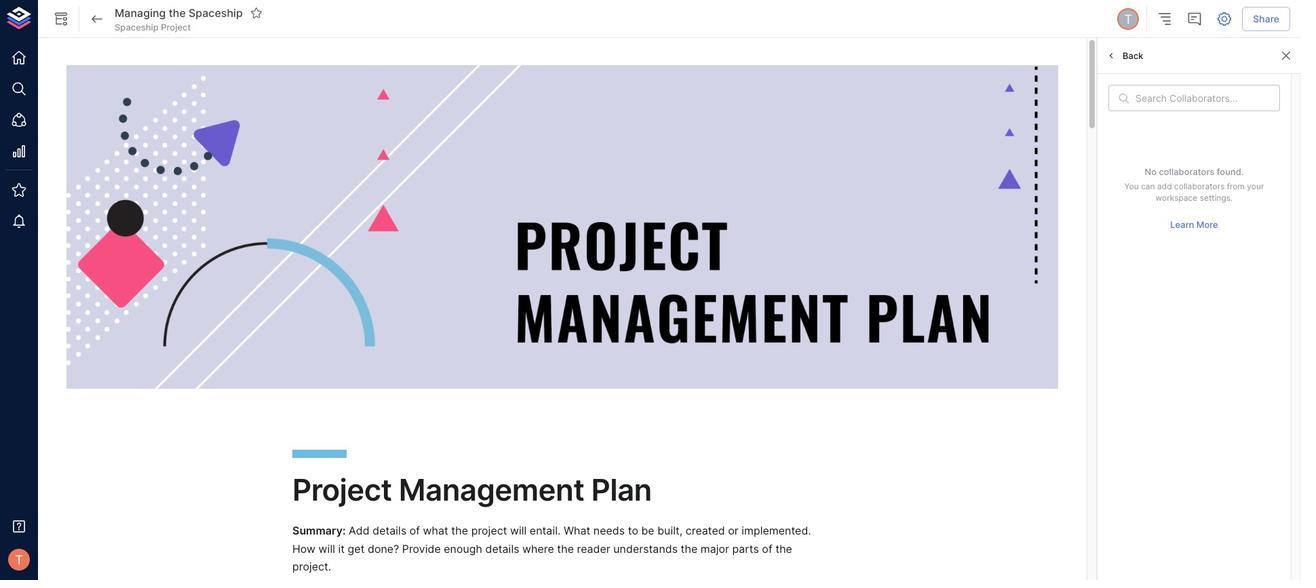 Task type: locate. For each thing, give the bounding box(es) containing it.
reader
[[577, 542, 611, 555]]

t
[[1125, 11, 1133, 26], [15, 552, 23, 567]]

spaceship down managing
[[115, 22, 159, 33]]

1 horizontal spatial of
[[762, 542, 773, 555]]

you
[[1125, 181, 1139, 191]]

0 vertical spatial spaceship
[[189, 6, 243, 19]]

1 horizontal spatial spaceship
[[189, 6, 243, 19]]

project.
[[292, 560, 331, 573]]

0 vertical spatial will
[[510, 524, 527, 538]]

0 vertical spatial t button
[[1116, 6, 1141, 32]]

of up provide
[[410, 524, 420, 538]]

1 vertical spatial spaceship
[[115, 22, 159, 33]]

0 horizontal spatial details
[[373, 524, 407, 538]]

details up done?
[[373, 524, 407, 538]]

will
[[510, 524, 527, 538], [319, 542, 335, 555]]

collaborators up the settings.
[[1175, 181, 1225, 191]]

parts
[[732, 542, 759, 555]]

project
[[161, 22, 191, 33], [292, 472, 392, 509]]

1 vertical spatial project
[[292, 472, 392, 509]]

1 horizontal spatial details
[[485, 542, 519, 555]]

spaceship project
[[115, 22, 191, 33]]

details down project on the left bottom of page
[[485, 542, 519, 555]]

add
[[1158, 181, 1172, 191]]

show wiki image
[[53, 11, 69, 27]]

1 horizontal spatial will
[[510, 524, 527, 538]]

0 horizontal spatial of
[[410, 524, 420, 538]]

0 vertical spatial project
[[161, 22, 191, 33]]

of
[[410, 524, 420, 538], [762, 542, 773, 555]]

built,
[[658, 524, 683, 538]]

managing the spaceship
[[115, 6, 243, 19]]

project down managing the spaceship
[[161, 22, 191, 33]]

spaceship left favorite icon
[[189, 6, 243, 19]]

spaceship
[[189, 6, 243, 19], [115, 22, 159, 33]]

0 horizontal spatial will
[[319, 542, 335, 555]]

0 horizontal spatial t button
[[4, 545, 34, 575]]

0 horizontal spatial project
[[161, 22, 191, 33]]

details
[[373, 524, 407, 538], [485, 542, 519, 555]]

the
[[169, 6, 186, 19], [451, 524, 468, 538], [557, 542, 574, 555], [681, 542, 698, 555], [776, 542, 792, 555]]

t button
[[1116, 6, 1141, 32], [4, 545, 34, 575]]

from
[[1227, 181, 1245, 191]]

0 vertical spatial details
[[373, 524, 407, 538]]

management
[[399, 472, 584, 509]]

1 horizontal spatial t button
[[1116, 6, 1141, 32]]

be
[[641, 524, 655, 538]]

0 vertical spatial t
[[1125, 11, 1133, 26]]

1 vertical spatial t
[[15, 552, 23, 567]]

provide
[[402, 542, 441, 555]]

of down implemented.
[[762, 542, 773, 555]]

1 horizontal spatial t
[[1125, 11, 1133, 26]]

collaborators
[[1159, 166, 1215, 177], [1175, 181, 1225, 191]]

your
[[1247, 181, 1264, 191]]

where
[[522, 542, 554, 555]]

found.
[[1217, 166, 1244, 177]]

go back image
[[89, 11, 105, 27]]

will left it at the bottom
[[319, 542, 335, 555]]

managing
[[115, 6, 166, 19]]

created
[[686, 524, 725, 538]]

spaceship project link
[[115, 21, 191, 33]]

learn
[[1171, 219, 1194, 230]]

0 horizontal spatial t
[[15, 552, 23, 567]]

collaborators up add
[[1159, 166, 1215, 177]]

the up enough
[[451, 524, 468, 538]]

share
[[1253, 13, 1280, 24]]

add details of what the project will entail. what needs to be built, created or implemented. how will it get done? provide enough details where the reader understands the major parts of the project.
[[292, 524, 814, 573]]

project up add
[[292, 472, 392, 509]]

will up where
[[510, 524, 527, 538]]

1 horizontal spatial project
[[292, 472, 392, 509]]



Task type: describe. For each thing, give the bounding box(es) containing it.
t for the bottom the t button
[[15, 552, 23, 567]]

t for the top the t button
[[1125, 11, 1133, 26]]

what
[[423, 524, 448, 538]]

understands
[[614, 542, 678, 555]]

0 horizontal spatial spaceship
[[115, 22, 159, 33]]

what
[[564, 524, 591, 538]]

major
[[701, 542, 729, 555]]

share button
[[1243, 7, 1291, 31]]

needs
[[594, 524, 625, 538]]

implemented.
[[742, 524, 811, 538]]

project
[[471, 524, 507, 538]]

no collaborators found. you can add collaborators from your workspace settings.
[[1125, 166, 1264, 203]]

workspace
[[1156, 192, 1198, 203]]

the down created
[[681, 542, 698, 555]]

comments image
[[1187, 11, 1203, 27]]

learn more button
[[1167, 215, 1222, 236]]

1 vertical spatial collaborators
[[1175, 181, 1225, 191]]

back button
[[1103, 45, 1147, 66]]

add
[[349, 524, 370, 538]]

get
[[348, 542, 365, 555]]

to
[[628, 524, 638, 538]]

the down implemented.
[[776, 542, 792, 555]]

Search Collaborators... text field
[[1136, 85, 1280, 111]]

entail.
[[530, 524, 561, 538]]

the down what
[[557, 542, 574, 555]]

1 vertical spatial will
[[319, 542, 335, 555]]

plan
[[591, 472, 652, 509]]

it
[[338, 542, 345, 555]]

1 vertical spatial of
[[762, 542, 773, 555]]

more
[[1197, 219, 1218, 230]]

no
[[1145, 166, 1157, 177]]

the up spaceship project
[[169, 6, 186, 19]]

enough
[[444, 542, 482, 555]]

or
[[728, 524, 739, 538]]

1 vertical spatial details
[[485, 542, 519, 555]]

summary:
[[292, 524, 346, 538]]

1 vertical spatial t button
[[4, 545, 34, 575]]

table of contents image
[[1157, 11, 1173, 27]]

back
[[1123, 50, 1144, 61]]

settings.
[[1200, 192, 1233, 203]]

project management plan
[[292, 472, 652, 509]]

learn more
[[1171, 219, 1218, 230]]

done?
[[368, 542, 399, 555]]

0 vertical spatial collaborators
[[1159, 166, 1215, 177]]

0 vertical spatial of
[[410, 524, 420, 538]]

can
[[1141, 181, 1155, 191]]

settings image
[[1217, 11, 1233, 27]]

how
[[292, 542, 316, 555]]

favorite image
[[250, 7, 263, 19]]



Task type: vqa. For each thing, say whether or not it's contained in the screenshot.
and to the top
no



